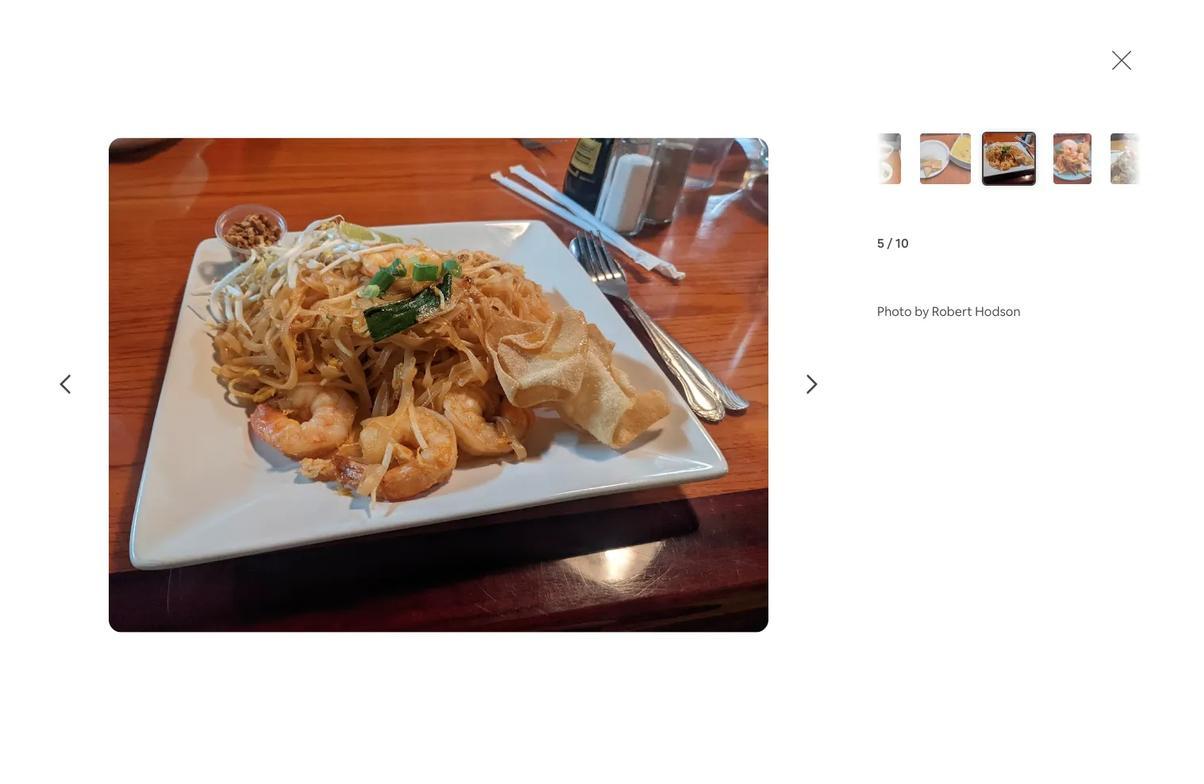 Task type: locate. For each thing, give the bounding box(es) containing it.
by
[[915, 303, 930, 320]]

restaurant bunnisa's thai cuisine 7 locals recommend
[[182, 355, 441, 427]]

previous image
[[56, 375, 75, 394]]

0 vertical spatial locals
[[191, 410, 224, 427]]

5
[[878, 235, 885, 252]]

curry
[[207, 597, 237, 613]]

7
[[182, 410, 188, 427]]

locals right from
[[300, 476, 369, 508]]

Start your search search field
[[472, 13, 711, 51]]

map region
[[578, 318, 1001, 725]]

photo by jean velasco image
[[1054, 133, 1092, 184]]

photo of bunnisa's thai cuisine image
[[0, 64, 394, 326], [0, 64, 394, 326]]

5 / 10
[[878, 235, 909, 252]]

29,
[[256, 558, 271, 573]]

1 vertical spatial locals
[[300, 476, 369, 508]]

world!
[[339, 597, 375, 613]]

next image
[[803, 375, 822, 394]]

1 horizontal spatial photo by robert hodson image
[[976, 133, 1044, 184]]

cuisine
[[354, 373, 441, 406]]

photo
[[878, 303, 913, 320]]

bunnisa's
[[182, 373, 292, 406]]

0 horizontal spatial locals
[[191, 410, 224, 427]]

photo by robert hodson image
[[976, 133, 1044, 184], [109, 138, 769, 633]]

1 horizontal spatial locals
[[300, 476, 369, 508]]

robert
[[933, 303, 973, 320]]

locals
[[191, 410, 224, 427], [300, 476, 369, 508]]

locals right 7
[[191, 410, 224, 427]]

kevin
[[232, 542, 264, 558]]

10
[[896, 235, 909, 252]]

/
[[888, 235, 893, 252]]



Task type: vqa. For each thing, say whether or not it's contained in the screenshot.
Add To Wishlist: Apartment In San Francisco image
no



Task type: describe. For each thing, give the bounding box(es) containing it.
recommend
[[227, 410, 299, 427]]

kevin image
[[182, 539, 220, 577]]

from
[[236, 476, 295, 508]]

photo by bartt stucki image
[[903, 133, 989, 184]]

tips
[[182, 476, 231, 508]]

kevin may 29, 2022
[[232, 542, 299, 573]]

restaurant
[[182, 355, 237, 369]]

2022
[[273, 558, 299, 573]]

kevin image
[[182, 539, 220, 577]]

tips from locals
[[182, 476, 369, 508]]

hodson
[[976, 303, 1021, 320]]

locals inside restaurant bunnisa's thai cuisine 7 locals recommend
[[191, 410, 224, 427]]

the
[[182, 597, 204, 613]]

out
[[277, 597, 297, 613]]

thai
[[297, 373, 348, 406]]

pho
[[240, 597, 263, 613]]

0 horizontal spatial photo by robert hodson image
[[109, 138, 769, 633]]

is
[[265, 597, 274, 613]]

the curry pho is out of this world!
[[182, 597, 375, 613]]

photo by robert hodson
[[878, 303, 1021, 320]]

may
[[232, 558, 253, 573]]

close image
[[1113, 51, 1132, 70]]

of
[[300, 597, 312, 613]]

this
[[315, 597, 336, 613]]



